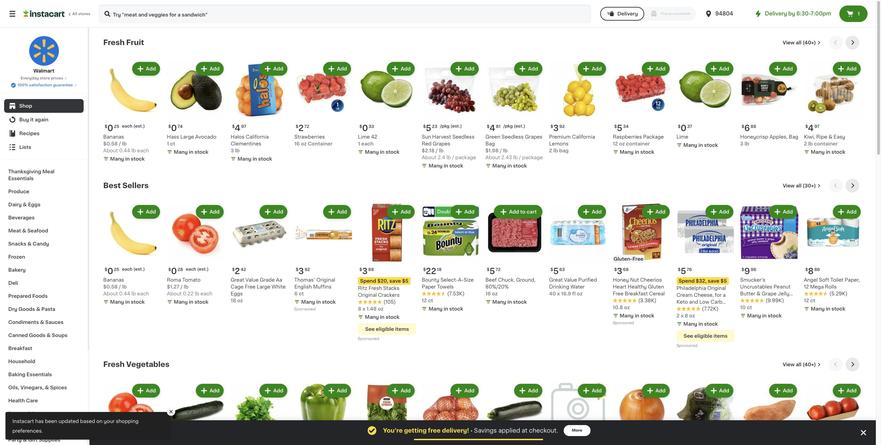 Task type: locate. For each thing, give the bounding box(es) containing it.
1 25 from the top
[[114, 125, 119, 129]]

0 vertical spatial fresh
[[103, 39, 125, 46]]

value for 5
[[564, 278, 577, 283]]

0 horizontal spatial grapes
[[433, 142, 450, 146]]

eggs inside "great value grade aa cage free large white eggs 18 oz"
[[231, 292, 243, 296]]

1 horizontal spatial 72
[[496, 268, 501, 272]]

care for health care
[[26, 399, 38, 403]]

x for 5
[[681, 314, 684, 318]]

1 view all (40+) from the top
[[783, 40, 816, 45]]

1 view from the top
[[783, 40, 795, 45]]

1 horizontal spatial bag
[[789, 135, 798, 139]]

1 lime from the left
[[358, 135, 370, 139]]

view inside popup button
[[783, 184, 795, 188]]

1 vertical spatial free
[[245, 285, 256, 290]]

0 horizontal spatial large
[[180, 135, 194, 139]]

1 horizontal spatial eggs
[[231, 292, 243, 296]]

bananas $0.58 / lb about 0.44 lb each for 0
[[103, 135, 149, 153]]

essentials inside "link"
[[27, 372, 52, 377]]

2 horizontal spatial 1
[[858, 11, 860, 16]]

& left gift
[[23, 438, 27, 443]]

★★★★★
[[422, 292, 446, 296], [422, 292, 446, 296], [804, 292, 828, 296], [804, 292, 828, 296], [740, 298, 764, 303], [740, 298, 764, 303], [613, 298, 637, 303], [613, 298, 637, 303], [358, 300, 382, 305], [358, 300, 382, 305], [677, 307, 701, 312], [677, 307, 701, 312]]

original up muffins
[[316, 278, 335, 283]]

0 vertical spatial care
[[26, 399, 38, 403]]

breakfast inside 'link'
[[8, 346, 32, 351]]

package inside green seedless grapes bag $1.98 / lb about 2.43 lb / package
[[522, 155, 543, 160]]

great up drinking at the bottom
[[549, 278, 563, 283]]

save
[[389, 279, 401, 284], [708, 279, 719, 284]]

$ for lime
[[678, 125, 681, 129]]

about
[[103, 148, 118, 153], [486, 155, 500, 160], [422, 155, 437, 160], [103, 292, 118, 296], [167, 292, 182, 296]]

/pkg (est.) inside $5.23 per package (estimated) 'element'
[[440, 124, 462, 128]]

eligible down 2 x 8 oz
[[694, 334, 713, 339]]

2 vertical spatial original
[[358, 293, 377, 298]]

2 horizontal spatial x
[[681, 314, 684, 318]]

baking
[[8, 372, 25, 377]]

1 horizontal spatial 12 ct
[[804, 299, 815, 303]]

add inside 'add to cart' 'button'
[[509, 210, 519, 214]]

product group
[[103, 61, 161, 164], [167, 61, 225, 157], [231, 61, 289, 164], [294, 61, 353, 147], [358, 61, 416, 157], [422, 61, 480, 171], [486, 61, 544, 171], [549, 61, 607, 154], [613, 61, 671, 157], [677, 61, 735, 150], [740, 61, 799, 147], [804, 61, 862, 157], [103, 204, 161, 307], [167, 204, 225, 307], [231, 204, 289, 304], [294, 204, 353, 313], [358, 204, 416, 343], [422, 204, 480, 314], [486, 204, 544, 307], [549, 204, 607, 297], [613, 204, 671, 327], [677, 204, 735, 350], [740, 204, 799, 321], [804, 204, 862, 314], [103, 383, 161, 445], [167, 383, 225, 445], [231, 383, 289, 445], [294, 383, 353, 445], [358, 383, 416, 445], [422, 383, 480, 445], [486, 383, 544, 445], [549, 383, 607, 445], [613, 383, 671, 445], [677, 383, 735, 445], [740, 383, 799, 445], [804, 383, 862, 445]]

0 vertical spatial 0.44
[[119, 148, 130, 153]]

2 down lemons on the right of the page
[[549, 148, 552, 153]]

$ 5 34
[[614, 124, 629, 132]]

1 save from the left
[[389, 279, 401, 284]]

1 vertical spatial $0.58
[[103, 285, 118, 290]]

1 horizontal spatial items
[[714, 334, 728, 339]]

2 $ 4 97 from the left
[[805, 124, 820, 132]]

Search field
[[99, 5, 591, 23]]

more
[[572, 429, 582, 433]]

save right the $32,
[[708, 279, 719, 284]]

grapes inside sun harvest seedless red grapes $2.18 / lb about 2.4 lb / package
[[433, 142, 450, 146]]

1 vertical spatial care
[[31, 412, 43, 417]]

6
[[744, 124, 750, 132], [294, 292, 298, 296]]

18
[[437, 268, 442, 272], [231, 299, 236, 303]]

97 up halos in the left top of the page
[[241, 125, 246, 129]]

3 inside halos california clementines 3 lb
[[231, 148, 234, 153]]

oz down lifestyle
[[689, 314, 695, 318]]

12 inside 'raspberries package 12 oz container'
[[613, 142, 618, 146]]

oz down cage
[[237, 299, 243, 303]]

see eligible items button
[[358, 324, 416, 335], [677, 331, 735, 342]]

$ inside "$ 3 68"
[[614, 268, 617, 272]]

walmart logo image
[[29, 36, 59, 66]]

1 horizontal spatial value
[[564, 278, 577, 283]]

2 package from the left
[[455, 155, 476, 160]]

9
[[744, 268, 750, 275]]

item carousel region
[[103, 36, 862, 174], [103, 179, 862, 353], [103, 358, 862, 445]]

product group containing 9
[[740, 204, 799, 321]]

spend
[[360, 279, 376, 284], [679, 279, 695, 284]]

1 vertical spatial 6
[[294, 292, 298, 296]]

1 inside 1 button
[[858, 11, 860, 16]]

2 great from the left
[[231, 278, 244, 283]]

1 vertical spatial $0.25 each (estimated) element
[[103, 265, 161, 277]]

see for 3
[[365, 327, 375, 332]]

0 horizontal spatial $5
[[402, 279, 409, 284]]

close toast image
[[168, 409, 174, 415]]

treatment tracker modal dialog
[[89, 421, 876, 445]]

$ inside $ 8 86
[[805, 268, 808, 272]]

grapes down $4.81 per package (estimated) element at the right top
[[525, 135, 543, 139]]

product group containing 8
[[804, 204, 862, 314]]

large
[[180, 135, 194, 139], [257, 285, 270, 290]]

oz right the fl
[[577, 292, 583, 296]]

0 horizontal spatial 18
[[231, 299, 236, 303]]

1 container from the left
[[626, 142, 650, 146]]

72 up strawberries
[[304, 125, 309, 129]]

lb inside kiwi, ripe & easy 2 lb container
[[808, 142, 813, 146]]

stock
[[704, 143, 718, 148], [195, 150, 208, 155], [386, 150, 400, 155], [641, 150, 654, 155], [832, 150, 846, 155], [131, 157, 145, 161], [258, 157, 272, 161], [513, 164, 527, 168], [449, 164, 463, 168], [131, 300, 145, 305], [195, 300, 208, 305], [322, 300, 336, 305], [513, 300, 527, 305], [449, 307, 463, 312], [832, 307, 846, 312], [768, 314, 782, 318], [641, 314, 654, 318], [386, 315, 400, 320], [704, 322, 718, 327]]

0 vertical spatial $ 0 25 each (est.)
[[105, 124, 145, 132]]

bag right apples,
[[789, 135, 798, 139]]

1 $ 4 97 from the left
[[232, 124, 246, 132]]

1 bananas $0.58 / lb about 0.44 lb each from the top
[[103, 135, 149, 153]]

care down vinegars,
[[26, 399, 38, 403]]

care for personal care
[[31, 412, 43, 417]]

3 left 68
[[617, 268, 622, 275]]

10.8
[[613, 305, 623, 310]]

2 view all (40+) button from the top
[[780, 358, 824, 372]]

ct down mega
[[810, 299, 815, 303]]

88 for 6
[[751, 125, 756, 129]]

lime down $ 0 33
[[358, 135, 370, 139]]

5 left 76
[[681, 268, 686, 275]]

72 inside $ 2 72
[[304, 125, 309, 129]]

0.44 for 0
[[119, 148, 130, 153]]

16 down strawberries
[[294, 142, 300, 146]]

97 up ripe
[[815, 125, 820, 129]]

x right '40'
[[557, 292, 560, 296]]

x
[[557, 292, 560, 296], [363, 307, 365, 312], [681, 314, 684, 318]]

bananas
[[103, 135, 124, 139], [103, 278, 124, 283]]

california right premium
[[572, 135, 595, 139]]

dairy & eggs link
[[4, 198, 84, 211]]

0 vertical spatial x
[[557, 292, 560, 296]]

3 down honeycrisp
[[740, 142, 744, 146]]

0 vertical spatial item carousel region
[[103, 36, 862, 174]]

ct for 22
[[428, 299, 433, 303]]

8 left 86
[[808, 268, 814, 275]]

lime for lime
[[677, 135, 688, 139]]

1 horizontal spatial original
[[358, 293, 377, 298]]

6 down english
[[294, 292, 298, 296]]

2 $0.58 from the top
[[103, 285, 118, 290]]

2 item carousel region from the top
[[103, 179, 862, 353]]

5 for $ 5 63
[[553, 268, 559, 275]]

sponsored badge image down english
[[294, 308, 315, 312]]

88 inside $ 6 88
[[751, 125, 756, 129]]

(40+) for fresh vegetables
[[803, 363, 816, 367]]

delivery for delivery
[[617, 11, 638, 16]]

lemons
[[549, 142, 569, 146]]

x left 1.48
[[363, 307, 365, 312]]

2 25 from the top
[[114, 268, 119, 272]]

$ inside $ 0 28 each (est.)
[[168, 268, 171, 272]]

container inside 'raspberries package 12 oz container'
[[626, 142, 650, 146]]

0 horizontal spatial 97
[[241, 125, 246, 129]]

items for 3
[[395, 327, 409, 332]]

0 horizontal spatial 12 ct
[[422, 299, 433, 303]]

spices
[[50, 386, 67, 390]]

lime
[[358, 135, 370, 139], [677, 135, 688, 139]]

0 horizontal spatial 1
[[167, 142, 169, 146]]

1 vertical spatial 92
[[305, 268, 310, 272]]

1 /pkg from the left
[[503, 124, 513, 128]]

$ for angel soft toilet paper, 12 mega rolls
[[805, 268, 808, 272]]

each inside roma tomato $1.27 / lb about 0.22 lb each
[[200, 292, 212, 296]]

72 inside the $ 5 72
[[496, 268, 501, 272]]

kiwi, ripe & easy 2 lb container
[[804, 135, 845, 146]]

view
[[783, 40, 795, 45], [783, 184, 795, 188], [783, 363, 795, 367]]

x for 3
[[363, 307, 365, 312]]

container down ripe
[[814, 142, 838, 146]]

1 12 ct from the left
[[422, 299, 433, 303]]

3 inside the honeycrisp apples, bag 3 lb
[[740, 142, 744, 146]]

1 spend from the left
[[360, 279, 376, 284]]

2 /pkg from the left
[[440, 124, 450, 128]]

fresh for fresh vegetables
[[103, 361, 125, 368]]

(40+)
[[803, 40, 816, 45], [803, 363, 816, 367]]

1 vertical spatial 72
[[496, 268, 501, 272]]

a
[[723, 293, 726, 298]]

2 $ 0 25 each (est.) from the top
[[105, 268, 145, 275]]

spend up philadelphia
[[679, 279, 695, 284]]

(est.) inside $5.23 per package (estimated) 'element'
[[451, 124, 462, 128]]

1 vertical spatial all
[[796, 184, 802, 188]]

2 view all (40+) from the top
[[783, 363, 816, 367]]

$ inside the $ 5 72
[[487, 268, 490, 272]]

items down (7.72k)
[[714, 334, 728, 339]]

1 horizontal spatial $ 4 97
[[805, 124, 820, 132]]

0 horizontal spatial value
[[246, 278, 259, 283]]

0 horizontal spatial 72
[[304, 125, 309, 129]]

breakfast down healthy
[[625, 292, 648, 296]]

dry goods & pasta
[[8, 307, 55, 312]]

0 vertical spatial $0.58
[[103, 142, 118, 146]]

large down "grade"
[[257, 285, 270, 290]]

main content containing 0
[[89, 28, 876, 445]]

harvest
[[432, 135, 451, 139]]

delivery for delivery by 6:30-7:00pm
[[765, 11, 787, 16]]

all for 8
[[796, 184, 802, 188]]

(est.) inside $4.81 per package (estimated) element
[[514, 124, 525, 128]]

& down the uncrustables
[[757, 292, 761, 296]]

all
[[796, 40, 802, 45], [796, 184, 802, 188], [796, 363, 802, 367]]

1 california from the left
[[572, 135, 595, 139]]

37
[[687, 125, 692, 129]]

1 horizontal spatial spend
[[679, 279, 695, 284]]

2 horizontal spatial free
[[633, 257, 644, 262]]

container inside kiwi, ripe & easy 2 lb container
[[814, 142, 838, 146]]

cheerios
[[640, 278, 662, 283]]

2 bananas from the top
[[103, 278, 124, 283]]

$ for lime 42
[[359, 125, 362, 129]]

3 up premium
[[553, 124, 559, 132]]

1 horizontal spatial /pkg (est.)
[[503, 124, 525, 128]]

oz down 80%/20%
[[492, 292, 498, 296]]

seedless down $5.23 per package (estimated) 'element' on the top of the page
[[452, 135, 475, 139]]

beef chuck, ground, 80%/20% 16 oz
[[486, 278, 536, 296]]

1 horizontal spatial free
[[613, 292, 624, 296]]

$32,
[[696, 279, 707, 284]]

0 horizontal spatial x
[[363, 307, 365, 312]]

$ 3 92 up premium
[[551, 124, 565, 132]]

large down 74
[[180, 135, 194, 139]]

$ for premium california lemons
[[551, 125, 553, 129]]

goods for canned
[[29, 333, 45, 338]]

free inside honey nut cheerios heart healthy gluten free breakfast cereal
[[613, 292, 624, 296]]

$ for raspberries package
[[614, 125, 617, 129]]

2 spend from the left
[[679, 279, 695, 284]]

see down 2 x 8 oz
[[684, 334, 693, 339]]

breakfast up household
[[8, 346, 32, 351]]

2 (40+) from the top
[[803, 363, 816, 367]]

0 horizontal spatial /pkg (est.)
[[440, 124, 462, 128]]

0 vertical spatial 18
[[437, 268, 442, 272]]

$0.58 for 0
[[103, 142, 118, 146]]

2 inside premium california lemons 2 lb bag
[[549, 148, 552, 153]]

sauces
[[45, 320, 64, 325]]

0.44
[[119, 148, 130, 153], [119, 292, 130, 296]]

2 $0.25 each (estimated) element from the top
[[103, 265, 161, 277]]

grapes
[[525, 135, 543, 139], [433, 142, 450, 146]]

value inside the great value purified drinking water 40 x 16.9 fl oz
[[564, 278, 577, 283]]

(105)
[[384, 300, 396, 305]]

2 lime from the left
[[677, 135, 688, 139]]

essentials inside "thanksgiving meal essentials"
[[8, 176, 34, 181]]

1 vertical spatial $ 0 25 each (est.)
[[105, 268, 145, 275]]

breakfast
[[625, 292, 648, 296], [8, 346, 32, 351]]

bag inside the honeycrisp apples, bag 3 lb
[[789, 135, 798, 139]]

$ inside $ 0 37
[[678, 125, 681, 129]]

lb inside the honeycrisp apples, bag 3 lb
[[745, 142, 749, 146]]

lb inside premium california lemons 2 lb bag
[[553, 148, 558, 153]]

2 seedless from the left
[[452, 135, 475, 139]]

(7.53k)
[[447, 292, 465, 296]]

canned goods & soups
[[8, 333, 67, 338]]

& right meat at left bottom
[[22, 229, 26, 233]]

1 horizontal spatial see eligible items
[[684, 334, 728, 339]]

lb inside halos california clementines 3 lb
[[235, 148, 240, 153]]

2 97 from the left
[[815, 125, 820, 129]]

value left "grade"
[[246, 278, 259, 283]]

1 horizontal spatial $5
[[721, 279, 727, 284]]

0 vertical spatial grapes
[[525, 135, 543, 139]]

0 vertical spatial 42
[[371, 135, 377, 139]]

1 horizontal spatial breakfast
[[625, 292, 648, 296]]

$ 5 76
[[678, 268, 692, 275]]

$ inside $ 0 33
[[359, 125, 362, 129]]

2 vertical spatial x
[[681, 314, 684, 318]]

$5
[[402, 279, 409, 284], [721, 279, 727, 284]]

purified
[[578, 278, 597, 283]]

free up nut at the bottom of the page
[[633, 257, 644, 262]]

/pkg (est.) for 4
[[503, 124, 525, 128]]

$ 3 92 up 'thomas''
[[296, 268, 310, 275]]

0 vertical spatial large
[[180, 135, 194, 139]]

0 vertical spatial $0.25 each (estimated) element
[[103, 122, 161, 134]]

5 inside 'element'
[[426, 124, 431, 132]]

1 /pkg (est.) from the left
[[503, 124, 525, 128]]

1 vertical spatial 8
[[358, 307, 361, 312]]

$5.23 per package (estimated) element
[[422, 122, 480, 134]]

items down (105)
[[395, 327, 409, 332]]

$ 3 92 for premium california lemons
[[551, 124, 565, 132]]

see eligible items for 5
[[684, 334, 728, 339]]

view all (40+) button for fresh vegetables
[[780, 358, 824, 372]]

97 for kiwi,
[[815, 125, 820, 129]]

8 down lifestyle
[[685, 314, 688, 318]]

12 inside angel soft toilet paper, 12 mega rolls
[[804, 285, 809, 290]]

2 value from the left
[[246, 278, 259, 283]]

save for 3
[[389, 279, 401, 284]]

1 vertical spatial items
[[714, 334, 728, 339]]

1 $5 from the left
[[402, 279, 409, 284]]

/pkg (est.) right 81
[[503, 124, 525, 128]]

$ for hass large avocado
[[168, 125, 171, 129]]

water
[[571, 285, 585, 290]]

product group containing 6
[[740, 61, 799, 147]]

grapes down harvest
[[433, 142, 450, 146]]

original inside philadelphia original cream cheese, for a keto and low carb lifestyle
[[707, 286, 726, 291]]

see eligible items button down 1.48
[[358, 324, 416, 335]]

$ inside the $ 2 42
[[232, 268, 235, 272]]

1 horizontal spatial 1
[[358, 142, 360, 146]]

2 horizontal spatial 8
[[808, 268, 814, 275]]

oz down raspberries at the top of the page
[[619, 142, 625, 146]]

care up has
[[31, 412, 43, 417]]

1 vertical spatial large
[[257, 285, 270, 290]]

health
[[8, 399, 25, 403]]

1 vertical spatial view all (40+) button
[[780, 358, 824, 372]]

package
[[643, 135, 664, 139]]

2 0.44 from the top
[[119, 292, 130, 296]]

strawberries
[[294, 135, 325, 139]]

0 vertical spatial bag
[[789, 135, 798, 139]]

1 horizontal spatial 8
[[685, 314, 688, 318]]

ritz fresh stacks original crackers
[[358, 286, 400, 298]]

2 /pkg (est.) from the left
[[440, 124, 462, 128]]

everyday
[[21, 76, 39, 80]]

8 left 1.48
[[358, 307, 361, 312]]

roma
[[167, 278, 181, 283]]

3 up ritz
[[362, 268, 368, 275]]

2 horizontal spatial 4
[[808, 124, 814, 132]]

16 inside beef chuck, ground, 80%/20% 16 oz
[[486, 292, 491, 296]]

1 all from the top
[[796, 40, 802, 45]]

fresh inside ritz fresh stacks original crackers
[[369, 286, 382, 291]]

eligible for 5
[[694, 334, 713, 339]]

2 vertical spatial free
[[613, 292, 624, 296]]

72 up beef
[[496, 268, 501, 272]]

item carousel region containing fresh vegetables
[[103, 358, 862, 445]]

92 up 'thomas''
[[305, 268, 310, 272]]

0 vertical spatial view all (40+)
[[783, 40, 816, 45]]

ct down paper
[[428, 299, 433, 303]]

2 vertical spatial all
[[796, 363, 802, 367]]

baking essentials
[[8, 372, 52, 377]]

$ inside $ 22 18
[[423, 268, 426, 272]]

$ inside $ 0 74
[[168, 125, 171, 129]]

0 horizontal spatial eggs
[[28, 202, 40, 207]]

16 down 80%/20%
[[486, 292, 491, 296]]

None search field
[[98, 4, 591, 23]]

$0.58 for each (est.)
[[103, 285, 118, 290]]

3 view from the top
[[783, 363, 795, 367]]

delivery by 6:30-7:00pm
[[765, 11, 831, 16]]

1 97 from the left
[[241, 125, 246, 129]]

$ inside $ 6 88
[[742, 125, 744, 129]]

instacart logo image
[[23, 10, 65, 18]]

1 seedless from the left
[[502, 135, 524, 139]]

1 horizontal spatial seedless
[[502, 135, 524, 139]]

/pkg inside $5.23 per package (estimated) 'element'
[[440, 124, 450, 128]]

3 item carousel region from the top
[[103, 358, 862, 445]]

0 horizontal spatial $ 4 97
[[232, 124, 246, 132]]

great up cage
[[231, 278, 244, 283]]

5 left 23
[[426, 124, 431, 132]]

nut
[[630, 278, 639, 283]]

california inside halos california clementines 3 lb
[[246, 135, 269, 139]]

/pkg right 81
[[503, 124, 513, 128]]

3 up 'thomas''
[[298, 268, 304, 275]]

0 horizontal spatial breakfast
[[8, 346, 32, 351]]

0 vertical spatial bananas $0.58 / lb about 0.44 lb each
[[103, 135, 149, 153]]

free right cage
[[245, 285, 256, 290]]

lime down $ 0 37 at the top right of the page
[[677, 135, 688, 139]]

92 up premium
[[559, 125, 565, 129]]

0 horizontal spatial delivery
[[617, 11, 638, 16]]

88 up the spend $20, save $5
[[368, 268, 374, 272]]

16 inside strawberries 16 oz container
[[294, 142, 300, 146]]

main content
[[89, 28, 876, 445]]

beverages
[[8, 215, 35, 220]]

2 save from the left
[[708, 279, 719, 284]]

2 view from the top
[[783, 184, 795, 188]]

5 left 34
[[617, 124, 623, 132]]

service type group
[[600, 7, 696, 21]]

74
[[178, 125, 183, 129]]

0 horizontal spatial package
[[455, 155, 476, 160]]

2 vertical spatial view
[[783, 363, 795, 367]]

4 left 81
[[490, 124, 495, 132]]

1 vertical spatial 18
[[231, 299, 236, 303]]

free
[[633, 257, 644, 262], [245, 285, 256, 290], [613, 292, 624, 296]]

container
[[626, 142, 650, 146], [814, 142, 838, 146]]

care inside personal care link
[[31, 412, 43, 417]]

buy
[[19, 117, 29, 122]]

store
[[40, 76, 50, 80]]

/pkg inside $4.81 per package (estimated) element
[[503, 124, 513, 128]]

3 for premium california lemons
[[553, 124, 559, 132]]

see eligible items for 3
[[365, 327, 409, 332]]

1 (40+) from the top
[[803, 40, 816, 45]]

1 horizontal spatial 16
[[486, 292, 491, 296]]

/pkg right 23
[[440, 124, 450, 128]]

& inside smucker's uncrustables peanut butter & grape jelly sandwich
[[757, 292, 761, 296]]

1 vertical spatial bag
[[486, 142, 495, 146]]

$5 right $20,
[[402, 279, 409, 284]]

fresh down $20,
[[369, 286, 382, 291]]

great inside the great value purified drinking water 40 x 16.9 fl oz
[[549, 278, 563, 283]]

view all (40+) for vegetables
[[783, 363, 816, 367]]

2 california from the left
[[246, 135, 269, 139]]

0 horizontal spatial see eligible items
[[365, 327, 409, 332]]

0 vertical spatial original
[[316, 278, 335, 283]]

eggs down cage
[[231, 292, 243, 296]]

2 12 ct from the left
[[804, 299, 815, 303]]

$ 0 28 each (est.)
[[168, 268, 209, 275]]

1 vertical spatial 88
[[368, 268, 374, 272]]

beef
[[486, 278, 497, 283]]

0 horizontal spatial 16
[[294, 142, 300, 146]]

92 for premium california lemons
[[559, 125, 565, 129]]

bag inside green seedless grapes bag $1.98 / lb about 2.43 lb / package
[[486, 142, 495, 146]]

free down heart
[[613, 292, 624, 296]]

$0.25 each (estimated) element
[[103, 122, 161, 134], [103, 265, 161, 277]]

$ inside $ 9 96
[[742, 268, 744, 272]]

meat & seafood
[[8, 229, 48, 233]]

1 $0.25 each (estimated) element from the top
[[103, 122, 161, 134]]

fresh left 'vegetables'
[[103, 361, 125, 368]]

goods down condiments & sauces
[[29, 333, 45, 338]]

68
[[623, 268, 629, 272]]

1 vertical spatial 42
[[241, 268, 246, 272]]

$ inside $ 2 72
[[296, 125, 298, 129]]

oz down strawberries
[[301, 142, 307, 146]]

great inside "great value grade aa cage free large white eggs 18 oz"
[[231, 278, 244, 283]]

1 $0.58 from the top
[[103, 142, 118, 146]]

100% satisfaction guarantee button
[[11, 81, 77, 88]]

california inside premium california lemons 2 lb bag
[[572, 135, 595, 139]]

sponsored badge image
[[294, 308, 315, 312], [613, 321, 634, 325], [358, 337, 379, 341], [677, 344, 697, 348]]

$ 4 97 for kiwi,
[[805, 124, 820, 132]]

42 down 33
[[371, 135, 377, 139]]

uncrustables
[[740, 285, 772, 290]]

x down lifestyle
[[681, 314, 684, 318]]

1 inside lime 42 1 each
[[358, 142, 360, 146]]

essentials down 'thanksgiving'
[[8, 176, 34, 181]]

$ inside $ 5 23
[[423, 125, 426, 129]]

4 for kiwi, ripe & easy
[[808, 124, 814, 132]]

/ inside roma tomato $1.27 / lb about 0.22 lb each
[[181, 285, 183, 290]]

1 bananas from the top
[[103, 135, 124, 139]]

1 horizontal spatial delivery
[[765, 11, 787, 16]]

1 0.44 from the top
[[119, 148, 130, 153]]

lb
[[122, 142, 127, 146], [745, 142, 749, 146], [808, 142, 813, 146], [131, 148, 136, 153], [503, 148, 508, 153], [553, 148, 558, 153], [235, 148, 240, 153], [439, 148, 444, 153], [513, 155, 518, 160], [447, 155, 451, 160], [122, 285, 127, 290], [184, 285, 188, 290], [131, 292, 136, 296], [195, 292, 199, 296]]

original up for in the right of the page
[[707, 286, 726, 291]]

white
[[272, 285, 286, 290]]

meat & seafood link
[[4, 224, 84, 238]]

0 vertical spatial view all (40+) button
[[780, 36, 824, 50]]

heart
[[613, 285, 627, 290]]

cart
[[527, 210, 537, 214]]

ct inside thomas' original english muffins 6 ct
[[299, 292, 304, 296]]

lime for lime 42 1 each
[[358, 135, 370, 139]]

2 $5 from the left
[[721, 279, 727, 284]]

$ 4 97 for halos
[[232, 124, 246, 132]]

0 horizontal spatial 6
[[294, 292, 298, 296]]

ct for 8
[[810, 299, 815, 303]]

1 value from the left
[[564, 278, 577, 283]]

mega
[[810, 285, 824, 290]]

2 inside kiwi, ripe & easy 2 lb container
[[804, 142, 807, 146]]

1 vertical spatial eggs
[[231, 292, 243, 296]]

0 horizontal spatial /pkg
[[440, 124, 450, 128]]

about inside green seedless grapes bag $1.98 / lb about 2.43 lb / package
[[486, 155, 500, 160]]

1 view all (40+) button from the top
[[780, 36, 824, 50]]

original for muffins
[[316, 278, 335, 283]]

18 down cage
[[231, 299, 236, 303]]

3 4 from the left
[[808, 124, 814, 132]]

lime inside lime 42 1 each
[[358, 135, 370, 139]]

0 vertical spatial $ 3 92
[[551, 124, 565, 132]]

$ inside $ 5 34
[[614, 125, 617, 129]]

ct down english
[[299, 292, 304, 296]]

0 horizontal spatial container
[[626, 142, 650, 146]]

0 vertical spatial all
[[796, 40, 802, 45]]

0 vertical spatial 8
[[808, 268, 814, 275]]

1 vertical spatial 0.44
[[119, 292, 130, 296]]

and
[[689, 300, 698, 305]]

savings
[[474, 428, 497, 434]]

$ for great value purified drinking water
[[551, 268, 553, 272]]

0 vertical spatial free
[[633, 257, 644, 262]]

0 vertical spatial eligible
[[376, 327, 394, 332]]

1 vertical spatial breakfast
[[8, 346, 32, 351]]

4 up kiwi,
[[808, 124, 814, 132]]

1 vertical spatial see
[[684, 334, 693, 339]]

1 great from the left
[[549, 278, 563, 283]]

0 horizontal spatial save
[[389, 279, 401, 284]]

& inside kiwi, ripe & easy 2 lb container
[[829, 135, 833, 139]]

2 container from the left
[[814, 142, 838, 146]]

$ inside the $ 3 88
[[359, 268, 362, 272]]

0 vertical spatial 92
[[559, 125, 565, 129]]

2 4 from the left
[[235, 124, 240, 132]]

72 for 2
[[304, 125, 309, 129]]

california up clementines
[[246, 135, 269, 139]]

great for 5
[[549, 278, 563, 283]]

2 bananas $0.58 / lb about 0.44 lb each from the top
[[103, 278, 149, 296]]

1 $ 0 25 each (est.) from the top
[[105, 124, 145, 132]]

$ 4 97 up kiwi,
[[805, 124, 820, 132]]

for
[[715, 293, 722, 298]]

deli
[[8, 281, 18, 286]]

0 horizontal spatial see eligible items button
[[358, 324, 416, 335]]

view for 8
[[783, 184, 795, 188]]

5 up beef
[[490, 268, 495, 275]]

honey nut cheerios heart healthy gluten free breakfast cereal
[[613, 278, 665, 296]]

gluten-free
[[614, 257, 644, 262]]

eligible for 3
[[376, 327, 394, 332]]

$ inside $ 5 63
[[551, 268, 553, 272]]

eggs inside dairy & eggs link
[[28, 202, 40, 207]]

bananas for each (est.)
[[103, 278, 124, 283]]

$ for spend $32, save $5
[[678, 268, 681, 272]]

10
[[740, 305, 746, 310]]

oz inside 'raspberries package 12 oz container'
[[619, 142, 625, 146]]

$ inside $ 5 76
[[678, 268, 681, 272]]

1 package from the left
[[522, 155, 543, 160]]

/pkg (est.) inside $4.81 per package (estimated) element
[[503, 124, 525, 128]]

shopping
[[116, 419, 139, 424]]

$ 2 72
[[296, 124, 309, 132]]

butter
[[740, 292, 756, 296]]

value inside "great value grade aa cage free large white eggs 18 oz"
[[246, 278, 259, 283]]

see down 8 x 1.48 oz
[[365, 327, 375, 332]]

spend for 5
[[679, 279, 695, 284]]

peanut
[[774, 285, 791, 290]]

see eligible items button down (7.72k)
[[677, 331, 735, 342]]

essentials up oils, vinegars, & spices
[[27, 372, 52, 377]]

& right ripe
[[829, 135, 833, 139]]

18 right 22
[[437, 268, 442, 272]]

fresh left fruit in the top left of the page
[[103, 39, 125, 46]]

bananas for 0
[[103, 135, 124, 139]]

premium
[[549, 135, 571, 139]]

0 horizontal spatial 88
[[368, 268, 374, 272]]

0 vertical spatial eggs
[[28, 202, 40, 207]]

ct right 10
[[747, 305, 752, 310]]

care inside health care link
[[26, 399, 38, 403]]

$0.25 each (estimated) element for each (est.)
[[103, 265, 161, 277]]

1 horizontal spatial 6
[[744, 124, 750, 132]]

view for 4
[[783, 40, 795, 45]]

stores
[[78, 12, 90, 16]]

2 all from the top
[[796, 184, 802, 188]]



Task type: vqa. For each thing, say whether or not it's contained in the screenshot.
(Est.) inside the "$4.81 per package (estimated)" element
yes



Task type: describe. For each thing, give the bounding box(es) containing it.
3 for thomas' original english muffins
[[298, 268, 304, 275]]

paper
[[422, 285, 436, 290]]

5 for $ 5 76
[[681, 268, 686, 275]]

frozen
[[8, 255, 25, 260]]

10.8 oz
[[613, 305, 630, 310]]

condiments & sauces
[[8, 320, 64, 325]]

1 inside hass large avocado 1 ct
[[167, 142, 169, 146]]

5 for $ 5 72
[[490, 268, 495, 275]]

ct inside hass large avocado 1 ct
[[170, 142, 175, 146]]

all for 4
[[796, 40, 802, 45]]

2 up strawberries
[[298, 124, 304, 132]]

shop link
[[4, 99, 84, 113]]

$ for strawberries
[[296, 125, 298, 129]]

& left sauces
[[40, 320, 44, 325]]

grapes inside green seedless grapes bag $1.98 / lb about 2.43 lb / package
[[525, 135, 543, 139]]

items for 5
[[714, 334, 728, 339]]

grape
[[762, 292, 777, 296]]

$ for halos california clementines
[[232, 125, 235, 129]]

everyday store prices link
[[21, 76, 67, 81]]

english
[[294, 285, 312, 290]]

save for 5
[[708, 279, 719, 284]]

each inside $ 0 28 each (est.)
[[186, 268, 196, 272]]

$ for smucker's uncrustables peanut butter & grape jelly sandwich
[[742, 268, 744, 272]]

$ 3 68
[[614, 268, 629, 275]]

free
[[428, 428, 441, 434]]

0 horizontal spatial 8
[[358, 307, 361, 312]]

view all (40+) button for fresh fruit
[[780, 36, 824, 50]]

cage
[[231, 285, 244, 290]]

green
[[486, 135, 500, 139]]

& left pasta
[[36, 307, 40, 312]]

0.22
[[183, 292, 194, 296]]

strawberries 16 oz container
[[294, 135, 333, 146]]

/pkg (est.) for 5
[[440, 124, 462, 128]]

california for halos california clementines 3 lb
[[246, 135, 269, 139]]

1 4 from the left
[[490, 124, 495, 132]]

oz inside the great value purified drinking water 40 x 16.9 fl oz
[[577, 292, 583, 296]]

large inside hass large avocado 1 ct
[[180, 135, 194, 139]]

1 button
[[840, 6, 868, 22]]

$ 6 88
[[742, 124, 756, 132]]

a-
[[458, 278, 464, 283]]

42 inside lime 42 1 each
[[371, 135, 377, 139]]

sandwich
[[740, 299, 764, 303]]

$ 4 81
[[487, 124, 501, 132]]

produce
[[8, 189, 29, 194]]

california for premium california lemons 2 lb bag
[[572, 135, 595, 139]]

beverages link
[[4, 211, 84, 224]]

delivery by 6:30-7:00pm link
[[754, 10, 831, 18]]

& right dairy
[[23, 202, 27, 207]]

40
[[549, 292, 556, 296]]

2 down lifestyle
[[677, 314, 680, 318]]

angel
[[804, 278, 818, 283]]

recipes
[[19, 131, 39, 136]]

0.44 for each (est.)
[[119, 292, 130, 296]]

18 inside $ 22 18
[[437, 268, 442, 272]]

(est.) inside $ 0 28 each (est.)
[[197, 268, 209, 272]]

oils, vinegars, & spices
[[8, 386, 67, 390]]

buy it again link
[[4, 113, 84, 127]]

delivery!
[[442, 428, 469, 434]]

baking essentials link
[[4, 368, 84, 381]]

original inside ritz fresh stacks original crackers
[[358, 293, 377, 298]]

red
[[422, 142, 432, 146]]

oz inside strawberries 16 oz container
[[301, 142, 307, 146]]

goods for dry
[[18, 307, 35, 312]]

paper,
[[845, 278, 860, 283]]

about inside sun harvest seedless red grapes $2.18 / lb about 2.4 lb / package
[[422, 155, 437, 160]]

x inside the great value purified drinking water 40 x 16.9 fl oz
[[557, 292, 560, 296]]

5 for $ 5 23
[[426, 124, 431, 132]]

again
[[35, 117, 48, 122]]

add to cart button
[[495, 206, 542, 218]]

your
[[104, 419, 115, 424]]

• savings applied at checkout.
[[471, 428, 558, 434]]

4 for halos california clementines
[[235, 124, 240, 132]]

spend for 3
[[360, 279, 376, 284]]

sun harvest seedless red grapes $2.18 / lb about 2.4 lb / package
[[422, 135, 476, 160]]

value for 2
[[246, 278, 259, 283]]

oils, vinegars, & spices link
[[4, 381, 84, 394]]

aa
[[276, 278, 282, 283]]

ripe
[[816, 135, 827, 139]]

$ for honeycrisp apples, bag
[[742, 125, 744, 129]]

vinegars,
[[20, 386, 44, 390]]

3 all from the top
[[796, 363, 802, 367]]

88 for 3
[[368, 268, 374, 272]]

see eligible items button for 3
[[358, 324, 416, 335]]

$ 3 88
[[359, 268, 374, 275]]

$ inside the $ 4 81
[[487, 125, 490, 129]]

$ for bounty select-a-size paper towels
[[423, 268, 426, 272]]

delivery button
[[600, 7, 644, 21]]

original for cheese,
[[707, 286, 726, 291]]

about inside roma tomato $1.27 / lb about 0.22 lb each
[[167, 292, 182, 296]]

16.9
[[561, 292, 571, 296]]

18 inside "great value grade aa cage free large white eggs 18 oz"
[[231, 299, 236, 303]]

produce link
[[4, 185, 84, 198]]

ground,
[[516, 278, 536, 283]]

92 for thomas' original english muffins
[[305, 268, 310, 272]]

$5 for 5
[[721, 279, 727, 284]]

bag
[[559, 148, 569, 153]]

5 for $ 5 34
[[617, 124, 623, 132]]

$4.81 per package (estimated) element
[[486, 122, 544, 134]]

bakery link
[[4, 264, 84, 277]]

$ for spend $20, save $5
[[359, 268, 362, 272]]

dry goods & pasta link
[[4, 303, 84, 316]]

ct for 9
[[747, 305, 752, 310]]

& left candy
[[27, 242, 31, 246]]

canned
[[8, 333, 28, 338]]

0 vertical spatial 6
[[744, 124, 750, 132]]

$0.25 each (estimated) element for 0
[[103, 122, 161, 134]]

seedless inside sun harvest seedless red grapes $2.18 / lb about 2.4 lb / package
[[452, 135, 475, 139]]

see eligible items button for 5
[[677, 331, 735, 342]]

seedless inside green seedless grapes bag $1.98 / lb about 2.43 lb / package
[[502, 135, 524, 139]]

& left the spices
[[45, 386, 49, 390]]

satisfaction
[[29, 83, 52, 87]]

getting
[[404, 428, 427, 434]]

health care link
[[4, 394, 84, 408]]

3 for spend $20, save $5
[[362, 268, 368, 275]]

see for 5
[[684, 334, 693, 339]]

view all (30+)
[[783, 184, 816, 188]]

oz right 10.8
[[624, 305, 630, 310]]

$ 0 25 each (est.) for 0
[[105, 124, 145, 132]]

fresh fruit
[[103, 39, 144, 46]]

$ 0 74
[[168, 124, 183, 132]]

12 ct for 8
[[804, 299, 815, 303]]

42 inside the $ 2 42
[[241, 268, 246, 272]]

$ for great value grade aa cage free large white eggs
[[232, 268, 235, 272]]

$1.98
[[486, 148, 499, 153]]

3 for honey nut cheerios heart healthy gluten free breakfast cereal
[[617, 268, 622, 275]]

sponsored badge image down 10.8 oz on the bottom
[[613, 321, 634, 325]]

sponsored badge image down 8 x 1.48 oz
[[358, 337, 379, 341]]

$ for honey nut cheerios heart healthy gluten free breakfast cereal
[[614, 268, 617, 272]]

6 inside thomas' original english muffins 6 ct
[[294, 292, 298, 296]]

6:30-
[[797, 11, 811, 16]]

floral link
[[4, 421, 84, 434]]

premium california lemons 2 lb bag
[[549, 135, 595, 153]]

$5 for 3
[[402, 279, 409, 284]]

best
[[103, 182, 121, 189]]

container
[[308, 142, 333, 146]]

hass large avocado 1 ct
[[167, 135, 216, 146]]

product group containing 22
[[422, 204, 480, 314]]

25 for each (est.)
[[114, 268, 119, 272]]

each inside lime 42 1 each
[[361, 142, 374, 146]]

72 for 5
[[496, 268, 501, 272]]

bakery
[[8, 268, 26, 273]]

kiwi,
[[804, 135, 815, 139]]

12 ct for 22
[[422, 299, 433, 303]]

1 item carousel region from the top
[[103, 36, 862, 174]]

(40+) for fresh fruit
[[803, 40, 816, 45]]

bounty
[[422, 278, 439, 283]]

7:00pm
[[811, 11, 831, 16]]

philadelphia original cream cheese, for a keto and low carb lifestyle
[[677, 286, 726, 312]]

great for 2
[[231, 278, 244, 283]]

100%
[[18, 83, 28, 87]]

(7.72k)
[[702, 307, 719, 312]]

oz right 1.48
[[378, 307, 384, 312]]

(3.38k)
[[638, 299, 657, 303]]

100% satisfaction guarantee
[[18, 83, 73, 87]]

free inside "great value grade aa cage free large white eggs 18 oz"
[[245, 285, 256, 290]]

$ 0 25 each (est.) for each (est.)
[[105, 268, 145, 275]]

$0.28 each (estimated) element
[[167, 265, 225, 277]]

health care
[[8, 399, 38, 403]]

view all (40+) for fruit
[[783, 40, 816, 45]]

2.43
[[501, 155, 512, 160]]

breakfast inside honey nut cheerios heart healthy gluten free breakfast cereal
[[625, 292, 648, 296]]

everyday store prices
[[21, 76, 63, 80]]

bananas $0.58 / lb about 0.44 lb each for each (est.)
[[103, 278, 149, 296]]

22
[[426, 268, 436, 275]]

$ 5 72
[[487, 268, 501, 275]]

large inside "great value grade aa cage free large white eggs 18 oz"
[[257, 285, 270, 290]]

8 x 1.48 oz
[[358, 307, 384, 312]]

oz inside beef chuck, ground, 80%/20% 16 oz
[[492, 292, 498, 296]]

toilet
[[831, 278, 844, 283]]

package inside sun harvest seedless red grapes $2.18 / lb about 2.4 lb / package
[[455, 155, 476, 160]]

honeycrisp apples, bag 3 lb
[[740, 135, 798, 146]]

rolls
[[825, 285, 837, 290]]

/pkg for 4
[[503, 124, 513, 128]]

sponsored badge image down 2 x 8 oz
[[677, 344, 697, 348]]

to
[[520, 210, 526, 214]]

oz inside "great value grade aa cage free large white eggs 18 oz"
[[237, 299, 243, 303]]

25 for 0
[[114, 125, 119, 129]]

/pkg for 5
[[440, 124, 450, 128]]

& left soups
[[47, 333, 51, 338]]

$2.18
[[422, 148, 435, 153]]

walmart link
[[29, 36, 59, 74]]

$ for beef chuck, ground, 80%/20%
[[487, 268, 490, 272]]

dry
[[8, 307, 17, 312]]

$1.27
[[167, 285, 179, 290]]

household link
[[4, 355, 84, 368]]

97 for halos
[[241, 125, 246, 129]]

$ for thomas' original english muffins
[[296, 268, 298, 272]]

instacart has been updated based on your shopping preferences.
[[12, 419, 139, 434]]

2 up cage
[[235, 268, 240, 275]]

$ 3 92 for thomas' original english muffins
[[296, 268, 310, 275]]

$ 22 18
[[423, 268, 442, 275]]

guarantee
[[53, 83, 73, 87]]



